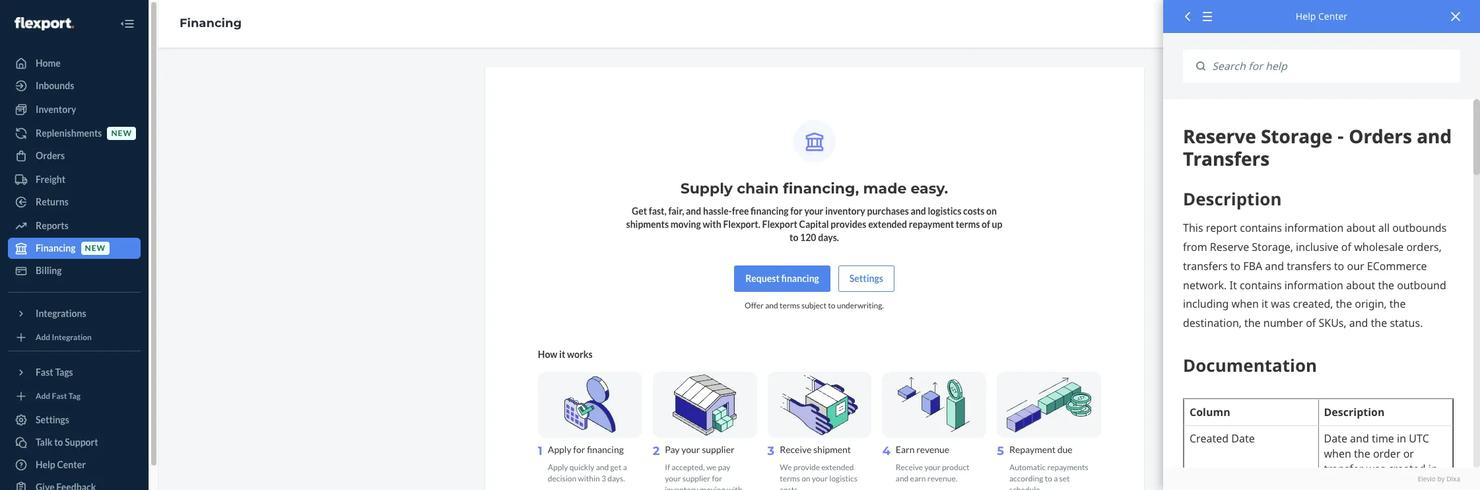 Task type: describe. For each thing, give the bounding box(es) containing it.
home link
[[8, 53, 141, 74]]

flexport logo image
[[15, 17, 74, 30]]

repayment
[[909, 219, 954, 230]]

offer
[[745, 300, 764, 310]]

and inside apply quickly and get a decision within 3 days.
[[596, 462, 609, 472]]

repayment
[[1010, 444, 1056, 455]]

for inside if accepted, we pay your supplier for inventory moving wi
[[712, 474, 722, 484]]

revenue
[[917, 444, 950, 455]]

fast tags
[[36, 367, 73, 378]]

works
[[567, 349, 593, 360]]

2
[[653, 444, 660, 458]]

settings inside button
[[850, 273, 883, 284]]

0 vertical spatial center
[[1319, 10, 1348, 22]]

talk to support button
[[8, 432, 141, 453]]

earn revenue
[[896, 444, 950, 455]]

and right offer
[[765, 300, 778, 310]]

if accepted, we pay your supplier for inventory moving wi
[[665, 462, 743, 490]]

earn
[[910, 474, 926, 484]]

provide
[[794, 462, 820, 472]]

reports link
[[8, 215, 141, 236]]

financing inside get fast, fair, and hassle-free financing for your inventory purchases and logistics costs on shipments moving with flexport. flexport capital provides extended repayment terms of up to 120 days.
[[751, 205, 789, 217]]

home
[[36, 57, 61, 69]]

due
[[1058, 444, 1073, 455]]

request
[[746, 273, 780, 284]]

on inside get fast, fair, and hassle-free financing for your inventory purchases and logistics costs on shipments moving with flexport. flexport capital provides extended repayment terms of up to 120 days.
[[987, 205, 997, 217]]

and inside receive your product and earn revenue.
[[896, 474, 909, 484]]

120
[[800, 232, 817, 243]]

receive for receive your product and earn revenue.
[[896, 462, 923, 472]]

settings button
[[839, 265, 895, 292]]

your inside get fast, fair, and hassle-free financing for your inventory purchases and logistics costs on shipments moving with flexport. flexport capital provides extended repayment terms of up to 120 days.
[[805, 205, 824, 217]]

accepted,
[[672, 462, 705, 472]]

for inside get fast, fair, and hassle-free financing for your inventory purchases and logistics costs on shipments moving with flexport. flexport capital provides extended repayment terms of up to 120 days.
[[791, 205, 803, 217]]

underwriting.
[[837, 300, 884, 310]]

we
[[707, 462, 717, 472]]

pay
[[665, 444, 680, 455]]

apply for apply quickly and get a decision within 3 days.
[[548, 462, 568, 472]]

automatic repayments according to a set schedule.
[[1010, 462, 1089, 490]]

by
[[1438, 474, 1445, 483]]

apply quickly and get a decision within 3 days.
[[548, 462, 627, 484]]

1 vertical spatial terms
[[780, 300, 800, 310]]

your inside receive your product and earn revenue.
[[925, 462, 941, 472]]

we
[[780, 462, 792, 472]]

add fast tag
[[36, 391, 81, 401]]

0 vertical spatial supplier
[[702, 444, 735, 455]]

financing inside button
[[782, 273, 819, 284]]

to inside button
[[54, 437, 63, 448]]

how it works
[[538, 349, 593, 360]]

request financing
[[746, 273, 819, 284]]

0 vertical spatial help center
[[1296, 10, 1348, 22]]

repayment due
[[1010, 444, 1073, 455]]

returns
[[36, 196, 69, 207]]

subject
[[802, 300, 827, 310]]

add for add integration
[[36, 332, 50, 342]]

extended inside get fast, fair, and hassle-free financing for your inventory purchases and logistics costs on shipments moving with flexport. flexport capital provides extended repayment terms of up to 120 days.
[[868, 219, 907, 230]]

inventory inside if accepted, we pay your supplier for inventory moving wi
[[665, 485, 699, 490]]

offer and terms subject to underwriting.
[[745, 300, 884, 310]]

4
[[883, 444, 891, 458]]

elevio
[[1418, 474, 1436, 483]]

apply for apply for financing
[[548, 444, 572, 455]]

add fast tag link
[[8, 388, 141, 404]]

billing link
[[8, 260, 141, 281]]

your inside we provide extended terms on your logistics costs.
[[812, 474, 828, 484]]

terms inside we provide extended terms on your logistics costs.
[[780, 474, 800, 484]]

inbounds link
[[8, 75, 141, 96]]

1
[[538, 444, 543, 458]]

to inside get fast, fair, and hassle-free financing for your inventory purchases and logistics costs on shipments moving with flexport. flexport capital provides extended repayment terms of up to 120 days.
[[790, 232, 799, 243]]

5
[[997, 444, 1004, 458]]

fair,
[[669, 205, 684, 217]]

replenishments
[[36, 127, 102, 139]]

free
[[732, 205, 749, 217]]

integration
[[52, 332, 92, 342]]

dixa
[[1447, 474, 1461, 483]]

we provide extended terms on your logistics costs.
[[780, 462, 858, 490]]

shipments
[[626, 219, 669, 230]]

help center inside help center link
[[36, 459, 86, 470]]

receive shipment
[[780, 444, 851, 455]]

orders
[[36, 150, 65, 161]]

pay
[[718, 462, 731, 472]]

freight link
[[8, 169, 141, 190]]

add integration
[[36, 332, 92, 342]]

supply chain financing, made easy.
[[681, 180, 949, 197]]

chain
[[737, 180, 779, 197]]

elevio by dixa
[[1418, 474, 1461, 483]]

supply
[[681, 180, 733, 197]]

support
[[65, 437, 98, 448]]

easy.
[[911, 180, 949, 197]]

costs.
[[780, 485, 800, 490]]

freight
[[36, 174, 65, 185]]

get fast, fair, and hassle-free financing for your inventory purchases and logistics costs on shipments moving with flexport. flexport capital provides extended repayment terms of up to 120 days.
[[626, 205, 1003, 243]]

according
[[1010, 474, 1044, 484]]



Task type: vqa. For each thing, say whether or not it's contained in the screenshot.
All
no



Task type: locate. For each thing, give the bounding box(es) containing it.
0 horizontal spatial days.
[[608, 474, 625, 484]]

and up repayment
[[911, 205, 926, 217]]

your down provide
[[812, 474, 828, 484]]

0 horizontal spatial financing
[[36, 242, 76, 254]]

0 vertical spatial fast
[[36, 367, 53, 378]]

1 vertical spatial 3
[[602, 474, 606, 484]]

help center
[[1296, 10, 1348, 22], [36, 459, 86, 470]]

1 vertical spatial fast
[[52, 391, 67, 401]]

repayments
[[1048, 462, 1089, 472]]

add integration link
[[8, 330, 141, 345]]

terms inside get fast, fair, and hassle-free financing for your inventory purchases and logistics costs on shipments moving with flexport. flexport capital provides extended repayment terms of up to 120 days.
[[956, 219, 980, 230]]

inventory up provides
[[825, 205, 866, 217]]

apply right 1
[[548, 444, 572, 455]]

shipment
[[814, 444, 851, 455]]

3 right within
[[602, 474, 606, 484]]

new for financing
[[85, 243, 106, 253]]

1 horizontal spatial new
[[111, 128, 132, 138]]

fast
[[36, 367, 53, 378], [52, 391, 67, 401]]

if
[[665, 462, 670, 472]]

moving inside get fast, fair, and hassle-free financing for your inventory purchases and logistics costs on shipments moving with flexport. flexport capital provides extended repayment terms of up to 120 days.
[[671, 219, 701, 230]]

1 horizontal spatial days.
[[818, 232, 839, 243]]

1 horizontal spatial financing
[[180, 16, 242, 30]]

financing up get on the bottom
[[587, 444, 624, 455]]

automatic
[[1010, 462, 1046, 472]]

product
[[942, 462, 970, 472]]

0 horizontal spatial center
[[57, 459, 86, 470]]

settings link
[[8, 409, 141, 431]]

1 apply from the top
[[548, 444, 572, 455]]

financing
[[751, 205, 789, 217], [782, 273, 819, 284], [587, 444, 624, 455]]

tags
[[55, 367, 73, 378]]

inventory down accepted,
[[665, 485, 699, 490]]

days. down capital
[[818, 232, 839, 243]]

for down 'we'
[[712, 474, 722, 484]]

your up revenue.
[[925, 462, 941, 472]]

on down provide
[[802, 474, 811, 484]]

logistics down shipment on the bottom of page
[[830, 474, 858, 484]]

3
[[768, 444, 775, 458], [602, 474, 606, 484]]

to left 120
[[790, 232, 799, 243]]

moving down 'we'
[[700, 485, 726, 490]]

center down talk to support button
[[57, 459, 86, 470]]

to left set
[[1045, 474, 1053, 484]]

within
[[578, 474, 600, 484]]

1 vertical spatial help center
[[36, 459, 86, 470]]

3 left receive shipment
[[768, 444, 775, 458]]

apply inside apply quickly and get a decision within 3 days.
[[548, 462, 568, 472]]

request financing button
[[734, 265, 831, 292]]

days. inside apply quickly and get a decision within 3 days.
[[608, 474, 625, 484]]

for
[[791, 205, 803, 217], [573, 444, 585, 455], [712, 474, 722, 484]]

0 horizontal spatial help center
[[36, 459, 86, 470]]

apply for financing
[[548, 444, 624, 455]]

financing up subject
[[782, 273, 819, 284]]

2 vertical spatial financing
[[587, 444, 624, 455]]

for up quickly
[[573, 444, 585, 455]]

0 horizontal spatial a
[[623, 462, 627, 472]]

supplier inside if accepted, we pay your supplier for inventory moving wi
[[683, 474, 711, 484]]

financing
[[180, 16, 242, 30], [36, 242, 76, 254]]

it
[[559, 349, 566, 360]]

add down fast tags
[[36, 391, 50, 401]]

help down talk
[[36, 459, 55, 470]]

close navigation image
[[120, 16, 135, 32]]

inventory link
[[8, 99, 141, 120]]

fast inside dropdown button
[[36, 367, 53, 378]]

logistics inside we provide extended terms on your logistics costs.
[[830, 474, 858, 484]]

0 vertical spatial financing
[[751, 205, 789, 217]]

apply
[[548, 444, 572, 455], [548, 462, 568, 472]]

days. inside get fast, fair, and hassle-free financing for your inventory purchases and logistics costs on shipments moving with flexport. flexport capital provides extended repayment terms of up to 120 days.
[[818, 232, 839, 243]]

1 horizontal spatial help center
[[1296, 10, 1348, 22]]

add left integration
[[36, 332, 50, 342]]

help center link
[[8, 454, 141, 475]]

supplier up pay at the bottom of the page
[[702, 444, 735, 455]]

inbounds
[[36, 80, 74, 91]]

0 vertical spatial receive
[[780, 444, 812, 455]]

receive inside receive your product and earn revenue.
[[896, 462, 923, 472]]

1 vertical spatial financing
[[36, 242, 76, 254]]

reports
[[36, 220, 69, 231]]

2 apply from the top
[[548, 462, 568, 472]]

3 inside apply quickly and get a decision within 3 days.
[[602, 474, 606, 484]]

help center up the search search field
[[1296, 10, 1348, 22]]

a
[[623, 462, 627, 472], [1054, 474, 1058, 484]]

1 vertical spatial settings
[[36, 414, 69, 425]]

days. down get on the bottom
[[608, 474, 625, 484]]

0 horizontal spatial help
[[36, 459, 55, 470]]

1 horizontal spatial receive
[[896, 462, 923, 472]]

terms left subject
[[780, 300, 800, 310]]

help up the search search field
[[1296, 10, 1316, 22]]

Search search field
[[1206, 50, 1461, 83]]

1 vertical spatial on
[[802, 474, 811, 484]]

receive for receive shipment
[[780, 444, 812, 455]]

0 vertical spatial a
[[623, 462, 627, 472]]

0 vertical spatial extended
[[868, 219, 907, 230]]

apply up decision on the bottom left of page
[[548, 462, 568, 472]]

0 horizontal spatial extended
[[822, 462, 854, 472]]

tag
[[69, 391, 81, 401]]

2 vertical spatial for
[[712, 474, 722, 484]]

1 vertical spatial add
[[36, 391, 50, 401]]

0 horizontal spatial new
[[85, 243, 106, 253]]

supplier down accepted,
[[683, 474, 711, 484]]

financing up flexport
[[751, 205, 789, 217]]

inventory
[[36, 104, 76, 115]]

1 vertical spatial moving
[[700, 485, 726, 490]]

costs
[[964, 205, 985, 217]]

integrations
[[36, 308, 86, 319]]

logistics up repayment
[[928, 205, 962, 217]]

a inside automatic repayments according to a set schedule.
[[1054, 474, 1058, 484]]

1 horizontal spatial help
[[1296, 10, 1316, 22]]

center up the search search field
[[1319, 10, 1348, 22]]

talk to support
[[36, 437, 98, 448]]

extended
[[868, 219, 907, 230], [822, 462, 854, 472]]

inventory inside get fast, fair, and hassle-free financing for your inventory purchases and logistics costs on shipments moving with flexport. flexport capital provides extended repayment terms of up to 120 days.
[[825, 205, 866, 217]]

a right get on the bottom
[[623, 462, 627, 472]]

to right talk
[[54, 437, 63, 448]]

1 vertical spatial receive
[[896, 462, 923, 472]]

purchases
[[867, 205, 909, 217]]

extended down purchases
[[868, 219, 907, 230]]

1 vertical spatial financing
[[782, 273, 819, 284]]

schedule.
[[1010, 485, 1042, 490]]

your inside if accepted, we pay your supplier for inventory moving wi
[[665, 474, 681, 484]]

0 vertical spatial help
[[1296, 10, 1316, 22]]

1 horizontal spatial for
[[712, 474, 722, 484]]

earn
[[896, 444, 915, 455]]

flexport
[[762, 219, 798, 230]]

how
[[538, 349, 558, 360]]

integrations button
[[8, 303, 141, 324]]

settings up underwriting.
[[850, 273, 883, 284]]

financing,
[[783, 180, 859, 197]]

0 horizontal spatial settings
[[36, 414, 69, 425]]

for up flexport
[[791, 205, 803, 217]]

1 vertical spatial logistics
[[830, 474, 858, 484]]

0 vertical spatial financing
[[180, 16, 242, 30]]

provides
[[831, 219, 867, 230]]

0 horizontal spatial inventory
[[665, 485, 699, 490]]

0 vertical spatial apply
[[548, 444, 572, 455]]

0 vertical spatial logistics
[[928, 205, 962, 217]]

receive up earn
[[896, 462, 923, 472]]

logistics
[[928, 205, 962, 217], [830, 474, 858, 484]]

to inside automatic repayments according to a set schedule.
[[1045, 474, 1053, 484]]

0 vertical spatial settings
[[850, 273, 883, 284]]

terms down costs
[[956, 219, 980, 230]]

1 horizontal spatial inventory
[[825, 205, 866, 217]]

capital
[[799, 219, 829, 230]]

0 horizontal spatial logistics
[[830, 474, 858, 484]]

fast,
[[649, 205, 667, 217]]

1 horizontal spatial a
[[1054, 474, 1058, 484]]

0 vertical spatial terms
[[956, 219, 980, 230]]

2 horizontal spatial for
[[791, 205, 803, 217]]

pay your supplier
[[665, 444, 735, 455]]

1 vertical spatial new
[[85, 243, 106, 253]]

quickly
[[570, 462, 595, 472]]

decision
[[548, 474, 577, 484]]

receive up we
[[780, 444, 812, 455]]

1 horizontal spatial 3
[[768, 444, 775, 458]]

1 add from the top
[[36, 332, 50, 342]]

made
[[863, 180, 907, 197]]

1 vertical spatial for
[[573, 444, 585, 455]]

center
[[1319, 10, 1348, 22], [57, 459, 86, 470]]

fast left tag
[[52, 391, 67, 401]]

0 vertical spatial moving
[[671, 219, 701, 230]]

logistics inside get fast, fair, and hassle-free financing for your inventory purchases and logistics costs on shipments moving with flexport. flexport capital provides extended repayment terms of up to 120 days.
[[928, 205, 962, 217]]

1 vertical spatial days.
[[608, 474, 625, 484]]

1 vertical spatial help
[[36, 459, 55, 470]]

0 vertical spatial new
[[111, 128, 132, 138]]

0 vertical spatial 3
[[768, 444, 775, 458]]

help center down talk to support
[[36, 459, 86, 470]]

help
[[1296, 10, 1316, 22], [36, 459, 55, 470]]

receive your product and earn revenue.
[[896, 462, 970, 484]]

extended down shipment on the bottom of page
[[822, 462, 854, 472]]

orders link
[[8, 145, 141, 166]]

of
[[982, 219, 990, 230]]

on inside we provide extended terms on your logistics costs.
[[802, 474, 811, 484]]

receive
[[780, 444, 812, 455], [896, 462, 923, 472]]

1 horizontal spatial center
[[1319, 10, 1348, 22]]

fast tags button
[[8, 362, 141, 383]]

add for add fast tag
[[36, 391, 50, 401]]

supplier
[[702, 444, 735, 455], [683, 474, 711, 484]]

new up orders "link"
[[111, 128, 132, 138]]

to right subject
[[828, 300, 836, 310]]

a left set
[[1054, 474, 1058, 484]]

up
[[992, 219, 1003, 230]]

and
[[686, 205, 702, 217], [911, 205, 926, 217], [765, 300, 778, 310], [596, 462, 609, 472], [896, 474, 909, 484]]

2 vertical spatial terms
[[780, 474, 800, 484]]

and left earn
[[896, 474, 909, 484]]

get
[[610, 462, 622, 472]]

your down if
[[665, 474, 681, 484]]

1 vertical spatial supplier
[[683, 474, 711, 484]]

0 horizontal spatial on
[[802, 474, 811, 484]]

1 vertical spatial inventory
[[665, 485, 699, 490]]

financing link
[[180, 16, 242, 30]]

0 vertical spatial for
[[791, 205, 803, 217]]

and right fair,
[[686, 205, 702, 217]]

moving down fair,
[[671, 219, 701, 230]]

0 horizontal spatial 3
[[602, 474, 606, 484]]

moving inside if accepted, we pay your supplier for inventory moving wi
[[700, 485, 726, 490]]

0 vertical spatial add
[[36, 332, 50, 342]]

your up accepted,
[[682, 444, 700, 455]]

extended inside we provide extended terms on your logistics costs.
[[822, 462, 854, 472]]

settings up talk
[[36, 414, 69, 425]]

new down reports link
[[85, 243, 106, 253]]

0 vertical spatial inventory
[[825, 205, 866, 217]]

a inside apply quickly and get a decision within 3 days.
[[623, 462, 627, 472]]

flexport.
[[723, 219, 761, 230]]

1 horizontal spatial logistics
[[928, 205, 962, 217]]

settings
[[850, 273, 883, 284], [36, 414, 69, 425]]

1 vertical spatial center
[[57, 459, 86, 470]]

fast left 'tags' at the left bottom
[[36, 367, 53, 378]]

terms up costs.
[[780, 474, 800, 484]]

a for 1
[[623, 462, 627, 472]]

revenue.
[[928, 474, 958, 484]]

0 vertical spatial days.
[[818, 232, 839, 243]]

1 horizontal spatial settings
[[850, 273, 883, 284]]

0 horizontal spatial for
[[573, 444, 585, 455]]

on up up
[[987, 205, 997, 217]]

1 vertical spatial a
[[1054, 474, 1058, 484]]

and left get on the bottom
[[596, 462, 609, 472]]

new for replenishments
[[111, 128, 132, 138]]

to
[[790, 232, 799, 243], [828, 300, 836, 310], [54, 437, 63, 448], [1045, 474, 1053, 484]]

set
[[1060, 474, 1070, 484]]

with
[[703, 219, 722, 230]]

1 horizontal spatial on
[[987, 205, 997, 217]]

0 vertical spatial on
[[987, 205, 997, 217]]

1 horizontal spatial extended
[[868, 219, 907, 230]]

2 add from the top
[[36, 391, 50, 401]]

1 vertical spatial apply
[[548, 462, 568, 472]]

a for 5
[[1054, 474, 1058, 484]]

0 horizontal spatial receive
[[780, 444, 812, 455]]

1 vertical spatial extended
[[822, 462, 854, 472]]

your up capital
[[805, 205, 824, 217]]

elevio by dixa link
[[1183, 474, 1461, 483]]

hassle-
[[703, 205, 732, 217]]



